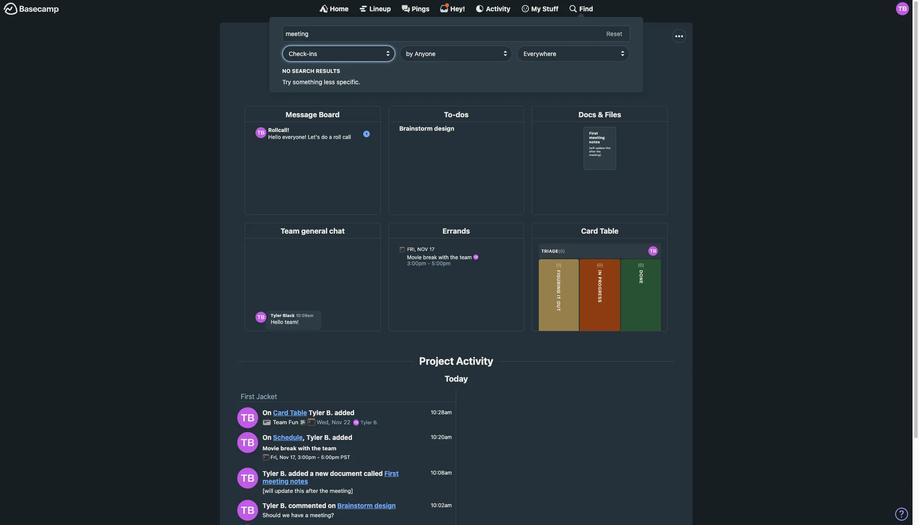 Task type: describe. For each thing, give the bounding box(es) containing it.
team
[[322, 445, 336, 452]]

meeting
[[263, 478, 289, 485]]

22
[[344, 419, 351, 426]]

search
[[292, 68, 315, 74]]

schedule
[[273, 434, 303, 442]]

lineup link
[[359, 4, 391, 13]]

should
[[263, 512, 281, 519]]

schedule link
[[273, 434, 303, 442]]

try
[[283, 78, 291, 86]]

10:02am element
[[431, 502, 452, 509]]

movie break with the team fri, nov 17, 3:00pm -     5:00pm pst
[[263, 445, 350, 460]]

1 vertical spatial tyler black image
[[237, 468, 258, 489]]

notes
[[290, 478, 308, 485]]

people on this project element
[[474, 69, 499, 96]]

find
[[580, 5, 593, 12]]

tyler black image for tyler b. commented on brainstorm design
[[237, 500, 258, 521]]

table
[[290, 409, 307, 417]]

first meeting notes
[[263, 470, 399, 485]]

on schedule ,       tyler b. added
[[263, 434, 352, 442]]

something
[[293, 78, 323, 86]]

the right after
[[320, 488, 328, 494]]

hey! button
[[440, 3, 465, 13]]

stuff
[[543, 5, 559, 12]]

activity link
[[476, 4, 511, 13]]

tyler b. added a new document called
[[263, 470, 384, 478]]

5:00pm
[[321, 455, 339, 460]]

b. for tyler b. commented on brainstorm design
[[280, 502, 287, 510]]

b. for tyler b. added a new document called
[[280, 470, 287, 478]]

document
[[330, 470, 362, 478]]

10:28am element
[[431, 409, 452, 416]]

we
[[282, 512, 290, 519]]

a for added
[[310, 470, 314, 478]]

added for ,       tyler b. added
[[332, 434, 352, 442]]

2 vertical spatial added
[[288, 470, 308, 478]]

a
[[566, 60, 570, 68]]

home
[[330, 5, 349, 12]]

my
[[531, 5, 541, 12]]

the left company!
[[390, 60, 400, 68]]

break
[[281, 445, 297, 452]]

no search results try something less specific.
[[283, 68, 361, 86]]

tyler up wed,
[[309, 409, 325, 417]]

10:20am element
[[431, 434, 452, 441]]

tyler black image inside "main" element
[[896, 2, 909, 15]]

brainstorm design link
[[337, 502, 396, 510]]

called
[[364, 470, 383, 478]]

with
[[298, 445, 310, 452]]

have
[[291, 512, 304, 519]]

first for first jacket let's create the first jacket of the company! i am thinking rabits and strips and colors! a lot of colors!
[[419, 40, 448, 57]]

tyler for tyler b. added a new document called
[[263, 470, 279, 478]]

jacket for first jacket
[[256, 393, 277, 401]]

create
[[313, 60, 333, 68]]

tyler right ,
[[307, 434, 323, 442]]

movie
[[263, 445, 279, 452]]

Search for… search field
[[283, 26, 630, 42]]

commented
[[288, 502, 326, 510]]

first
[[347, 60, 359, 68]]

my stuff
[[531, 5, 559, 12]]

10:08am element
[[431, 470, 452, 476]]

hey!
[[450, 5, 465, 12]]

company!
[[402, 60, 433, 68]]

added for tyler b. added
[[335, 409, 355, 417]]

strips
[[510, 60, 527, 68]]

project activity
[[419, 355, 493, 367]]

am
[[438, 60, 448, 68]]

tyler black image right 22
[[353, 420, 359, 426]]

lot
[[572, 60, 585, 68]]

home link
[[320, 4, 349, 13]]

meeting?
[[310, 512, 334, 519]]

update
[[275, 488, 293, 494]]

first for first meeting notes
[[384, 470, 399, 478]]

switch accounts image
[[3, 2, 59, 16]]

[will
[[263, 488, 273, 494]]

first jacket
[[241, 393, 277, 401]]

results
[[316, 68, 340, 74]]

first meeting notes link
[[263, 470, 399, 485]]

,
[[303, 434, 305, 442]]

wed,
[[317, 419, 330, 426]]



Task type: vqa. For each thing, say whether or not it's contained in the screenshot.
team
yes



Task type: locate. For each thing, give the bounding box(es) containing it.
tyler for tyler b.
[[361, 420, 372, 426]]

0 vertical spatial first
[[419, 40, 448, 57]]

added up 22
[[335, 409, 355, 417]]

a for have
[[305, 512, 308, 519]]

nov left 17,
[[280, 455, 289, 460]]

tyler right 22
[[361, 420, 372, 426]]

1 on from the top
[[263, 409, 272, 417]]

tyler black image
[[896, 2, 909, 15], [237, 468, 258, 489]]

1 vertical spatial a
[[305, 512, 308, 519]]

the inside movie break with the team fri, nov 17, 3:00pm -     5:00pm pst
[[312, 445, 321, 452]]

no
[[283, 68, 291, 74]]

on card table tyler b. added
[[263, 409, 355, 417]]

on for on card table tyler b. added
[[263, 409, 272, 417]]

nov inside movie break with the team fri, nov 17, 3:00pm -     5:00pm pst
[[280, 455, 289, 460]]

2 vertical spatial first
[[384, 470, 399, 478]]

tyler for tyler b. commented on brainstorm design
[[263, 502, 279, 510]]

first
[[419, 40, 448, 57], [241, 393, 255, 401], [384, 470, 399, 478]]

of right the lot
[[587, 60, 593, 68]]

0 vertical spatial nov
[[332, 419, 342, 426]]

1 and from the left
[[496, 60, 508, 68]]

none reset field inside "main" element
[[602, 28, 627, 39]]

0 horizontal spatial first
[[241, 393, 255, 401]]

new
[[315, 470, 328, 478]]

a right have
[[305, 512, 308, 519]]

card table link
[[273, 409, 307, 417]]

1 colors! from the left
[[543, 60, 564, 68]]

activity left my
[[486, 5, 511, 12]]

meeting]
[[330, 488, 353, 494]]

10:08am
[[431, 470, 452, 476]]

-
[[317, 455, 320, 460]]

1 horizontal spatial jacket
[[451, 40, 494, 57]]

less
[[324, 78, 335, 86]]

0 vertical spatial on
[[263, 409, 272, 417]]

today
[[445, 374, 468, 384]]

try something less specific. alert
[[283, 67, 630, 86]]

0 horizontal spatial a
[[305, 512, 308, 519]]

10:20am
[[431, 434, 452, 441]]

b.
[[326, 409, 333, 417], [374, 420, 378, 426], [324, 434, 331, 442], [280, 470, 287, 478], [280, 502, 287, 510]]

card
[[273, 409, 288, 417]]

the up -
[[312, 445, 321, 452]]

b. right 22
[[374, 420, 378, 426]]

after
[[306, 488, 318, 494]]

1 horizontal spatial colors!
[[595, 60, 616, 68]]

2 horizontal spatial first
[[419, 40, 448, 57]]

None reset field
[[602, 28, 627, 39]]

[will update this after the meeting]
[[263, 488, 353, 494]]

team fun
[[273, 419, 300, 426]]

tyler black image left movie
[[237, 432, 258, 453]]

team
[[273, 419, 287, 426]]

0 horizontal spatial of
[[382, 60, 388, 68]]

jacket inside first jacket let's create the first jacket of the company! i am thinking rabits and strips and colors! a lot of colors!
[[451, 40, 494, 57]]

the left first
[[335, 60, 345, 68]]

on left card
[[263, 409, 272, 417]]

2 colors! from the left
[[595, 60, 616, 68]]

0 vertical spatial jacket
[[451, 40, 494, 57]]

tyler up should on the bottom
[[263, 502, 279, 510]]

and
[[496, 60, 508, 68], [529, 60, 541, 68]]

brainstorm
[[337, 502, 373, 510]]

b. for tyler b.
[[374, 420, 378, 426]]

fri,
[[271, 455, 278, 460]]

b. up we
[[280, 502, 287, 510]]

tyler
[[309, 409, 325, 417], [361, 420, 372, 426], [307, 434, 323, 442], [263, 470, 279, 478], [263, 502, 279, 510]]

tyler black image for ,       tyler b. added
[[237, 432, 258, 453]]

added down 17,
[[288, 470, 308, 478]]

1 vertical spatial activity
[[456, 355, 493, 367]]

pst
[[341, 455, 350, 460]]

of
[[382, 60, 388, 68], [587, 60, 593, 68]]

jacket
[[451, 40, 494, 57], [256, 393, 277, 401]]

jacket for first jacket let's create the first jacket of the company! i am thinking rabits and strips and colors! a lot of colors!
[[451, 40, 494, 57]]

wed, nov 22
[[317, 419, 352, 426]]

1 horizontal spatial of
[[587, 60, 593, 68]]

pings
[[412, 5, 430, 12]]

b. up update
[[280, 470, 287, 478]]

nov
[[332, 419, 342, 426], [280, 455, 289, 460]]

tyler black image down first jacket in the bottom left of the page
[[237, 408, 258, 428]]

1 horizontal spatial first
[[384, 470, 399, 478]]

1 horizontal spatial and
[[529, 60, 541, 68]]

nov left 22
[[332, 419, 342, 426]]

the
[[335, 60, 345, 68], [390, 60, 400, 68], [312, 445, 321, 452], [320, 488, 328, 494]]

1 vertical spatial nov
[[280, 455, 289, 460]]

10:28am
[[431, 409, 452, 416]]

and right strips
[[529, 60, 541, 68]]

movie break with the team link
[[263, 445, 336, 452]]

project
[[419, 355, 454, 367]]

lineup
[[370, 5, 391, 12]]

colors! right the lot
[[595, 60, 616, 68]]

on up movie
[[263, 434, 272, 442]]

b. up wed, nov 22
[[326, 409, 333, 417]]

1 horizontal spatial a
[[310, 470, 314, 478]]

0 horizontal spatial jacket
[[256, 393, 277, 401]]

0 vertical spatial activity
[[486, 5, 511, 12]]

first inside first jacket let's create the first jacket of the company! i am thinking rabits and strips and colors! a lot of colors!
[[419, 40, 448, 57]]

let's
[[296, 60, 312, 68]]

first jacket let's create the first jacket of the company! i am thinking rabits and strips and colors! a lot of colors!
[[296, 40, 616, 68]]

added
[[335, 409, 355, 417], [332, 434, 352, 442], [288, 470, 308, 478]]

0 vertical spatial added
[[335, 409, 355, 417]]

jacket
[[361, 60, 380, 68]]

i
[[435, 60, 436, 68]]

on for on schedule ,       tyler b. added
[[263, 434, 272, 442]]

design
[[374, 502, 396, 510]]

activity inside "main" element
[[486, 5, 511, 12]]

main element
[[0, 0, 913, 93]]

2 on from the top
[[263, 434, 272, 442]]

10:02am
[[431, 502, 452, 509]]

first for first jacket
[[241, 393, 255, 401]]

a left new
[[310, 470, 314, 478]]

tyler down "fri,"
[[263, 470, 279, 478]]

my stuff button
[[521, 4, 559, 13]]

tyler black image left should on the bottom
[[237, 500, 258, 521]]

thinking
[[450, 60, 475, 68]]

1 vertical spatial added
[[332, 434, 352, 442]]

first jacket link
[[241, 393, 277, 401]]

activity
[[486, 5, 511, 12], [456, 355, 493, 367]]

should we have a meeting?
[[263, 512, 334, 519]]

0 horizontal spatial colors!
[[543, 60, 564, 68]]

added down 22
[[332, 434, 352, 442]]

tyler b. commented on brainstorm design
[[263, 502, 396, 510]]

0 vertical spatial a
[[310, 470, 314, 478]]

specific.
[[337, 78, 361, 86]]

and left strips
[[496, 60, 508, 68]]

find button
[[569, 4, 593, 13]]

this
[[295, 488, 304, 494]]

0 vertical spatial tyler black image
[[896, 2, 909, 15]]

of right jacket
[[382, 60, 388, 68]]

tyler b.
[[359, 420, 378, 426]]

0 horizontal spatial nov
[[280, 455, 289, 460]]

jacket up card
[[256, 393, 277, 401]]

fun
[[289, 419, 298, 426]]

tyler black image for tyler b. added
[[237, 408, 258, 428]]

2 and from the left
[[529, 60, 541, 68]]

17,
[[290, 455, 296, 460]]

on
[[328, 502, 336, 510]]

rabits
[[477, 60, 494, 68]]

first inside first meeting notes
[[384, 470, 399, 478]]

2 of from the left
[[587, 60, 593, 68]]

1 horizontal spatial nov
[[332, 419, 342, 426]]

pings button
[[401, 4, 430, 13]]

b. up team
[[324, 434, 331, 442]]

3:00pm
[[298, 455, 316, 460]]

0 horizontal spatial and
[[496, 60, 508, 68]]

a
[[310, 470, 314, 478], [305, 512, 308, 519]]

1 vertical spatial on
[[263, 434, 272, 442]]

1 vertical spatial first
[[241, 393, 255, 401]]

0 horizontal spatial tyler black image
[[237, 468, 258, 489]]

colors! left a
[[543, 60, 564, 68]]

jacket up thinking
[[451, 40, 494, 57]]

1 horizontal spatial tyler black image
[[896, 2, 909, 15]]

activity up today
[[456, 355, 493, 367]]

1 vertical spatial jacket
[[256, 393, 277, 401]]

tyler black image
[[237, 408, 258, 428], [353, 420, 359, 426], [237, 432, 258, 453], [237, 500, 258, 521]]

1 of from the left
[[382, 60, 388, 68]]

colors!
[[543, 60, 564, 68], [595, 60, 616, 68]]



